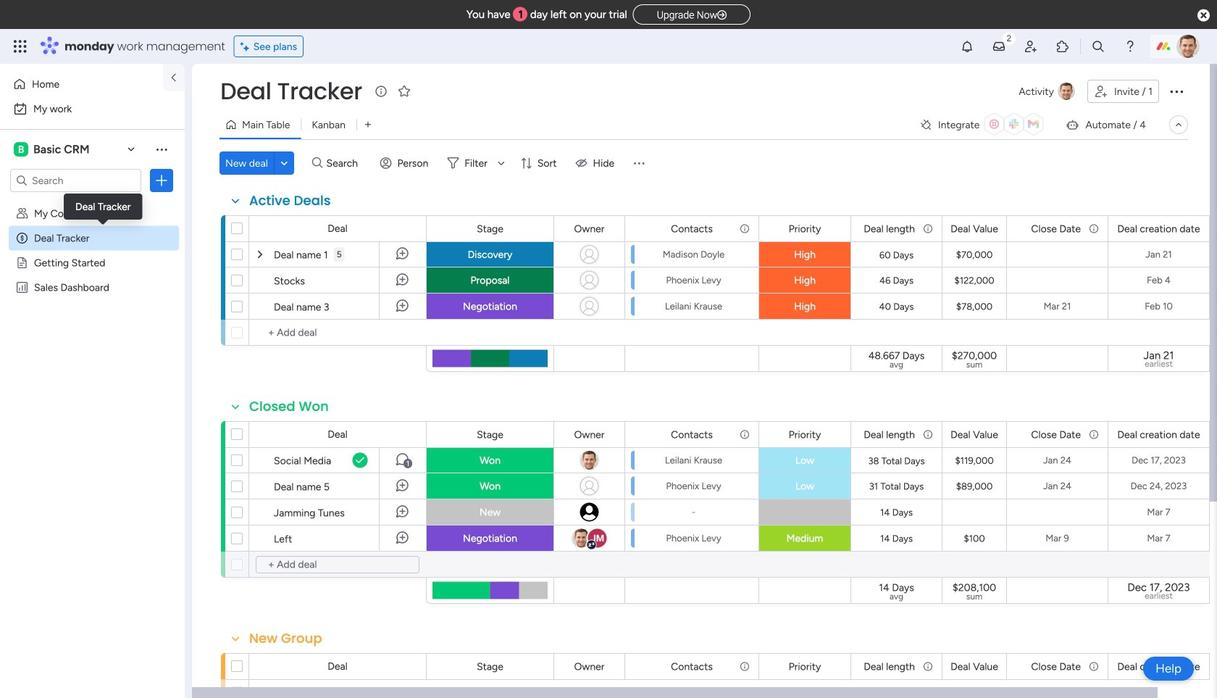 Task type: locate. For each thing, give the bounding box(es) containing it.
list box
[[0, 198, 185, 495]]

options image up collapse board header image
[[1168, 83, 1186, 100]]

update feed image
[[992, 39, 1007, 54]]

0 vertical spatial option
[[9, 72, 154, 96]]

1 horizontal spatial options image
[[1168, 83, 1186, 100]]

v2 search image
[[312, 155, 323, 171]]

select product image
[[13, 39, 28, 54]]

see plans image
[[240, 38, 253, 55]]

options image down workspace options image
[[154, 173, 169, 188]]

invite members image
[[1024, 39, 1039, 54]]

menu image
[[632, 156, 647, 170]]

None field
[[217, 76, 366, 107], [246, 191, 335, 210], [473, 221, 507, 237], [571, 221, 608, 237], [668, 221, 717, 237], [785, 221, 825, 237], [861, 221, 919, 237], [947, 221, 1002, 237], [1028, 221, 1085, 237], [1114, 221, 1204, 237], [246, 397, 333, 416], [473, 427, 507, 443], [571, 427, 608, 443], [668, 427, 717, 443], [785, 427, 825, 443], [861, 427, 919, 443], [947, 427, 1002, 443], [1028, 427, 1085, 443], [1114, 427, 1204, 443], [246, 629, 326, 648], [473, 659, 507, 674], [571, 659, 608, 674], [668, 659, 717, 674], [785, 659, 825, 674], [861, 659, 919, 674], [947, 659, 1002, 674], [1028, 659, 1085, 674], [1114, 659, 1204, 674], [217, 76, 366, 107], [246, 191, 335, 210], [473, 221, 507, 237], [571, 221, 608, 237], [668, 221, 717, 237], [785, 221, 825, 237], [861, 221, 919, 237], [947, 221, 1002, 237], [1028, 221, 1085, 237], [1114, 221, 1204, 237], [246, 397, 333, 416], [473, 427, 507, 443], [571, 427, 608, 443], [668, 427, 717, 443], [785, 427, 825, 443], [861, 427, 919, 443], [947, 427, 1002, 443], [1028, 427, 1085, 443], [1114, 427, 1204, 443], [246, 629, 326, 648], [473, 659, 507, 674], [571, 659, 608, 674], [668, 659, 717, 674], [785, 659, 825, 674], [861, 659, 919, 674], [947, 659, 1002, 674], [1028, 659, 1085, 674], [1114, 659, 1204, 674]]

workspace selection element
[[14, 141, 92, 158]]

0 horizontal spatial options image
[[154, 173, 169, 188]]

notifications image
[[960, 39, 975, 54]]

options image
[[1168, 83, 1186, 100], [154, 173, 169, 188]]

dapulse close image
[[1198, 8, 1210, 23]]

monday marketplace image
[[1056, 39, 1071, 54]]

column information image
[[739, 223, 751, 234], [1089, 223, 1100, 234], [739, 429, 751, 440], [1089, 429, 1100, 440]]

collapse board header image
[[1173, 119, 1185, 130]]

column information image
[[923, 223, 934, 234], [923, 429, 934, 440], [739, 661, 751, 672], [923, 661, 934, 672], [1089, 661, 1100, 672]]

1 vertical spatial options image
[[154, 173, 169, 188]]

add view image
[[365, 119, 371, 130]]

option
[[9, 72, 154, 96], [9, 97, 176, 120], [0, 200, 185, 203]]

+ Add deal text field
[[256, 556, 420, 573]]

2 image
[[1003, 30, 1016, 46]]



Task type: vqa. For each thing, say whether or not it's contained in the screenshot.
the bottommost option
yes



Task type: describe. For each thing, give the bounding box(es) containing it.
arrow down image
[[493, 154, 510, 172]]

Search field
[[323, 153, 366, 173]]

+ Add deal text field
[[257, 324, 420, 341]]

search everything image
[[1092, 39, 1106, 54]]

add to favorites image
[[397, 84, 412, 98]]

Search in workspace field
[[30, 172, 121, 189]]

angle down image
[[281, 158, 288, 169]]

terry turtle image
[[1177, 35, 1200, 58]]

0 vertical spatial options image
[[1168, 83, 1186, 100]]

2 vertical spatial option
[[0, 200, 185, 203]]

dapulse rightstroke image
[[718, 10, 727, 21]]

help image
[[1123, 39, 1138, 54]]

public dashboard image
[[15, 281, 29, 294]]

workspace options image
[[154, 142, 169, 156]]

1 vertical spatial option
[[9, 97, 176, 120]]

show board description image
[[372, 84, 390, 99]]

board activity image
[[1058, 83, 1076, 100]]

public board image
[[15, 256, 29, 270]]

workspace image
[[14, 141, 28, 157]]



